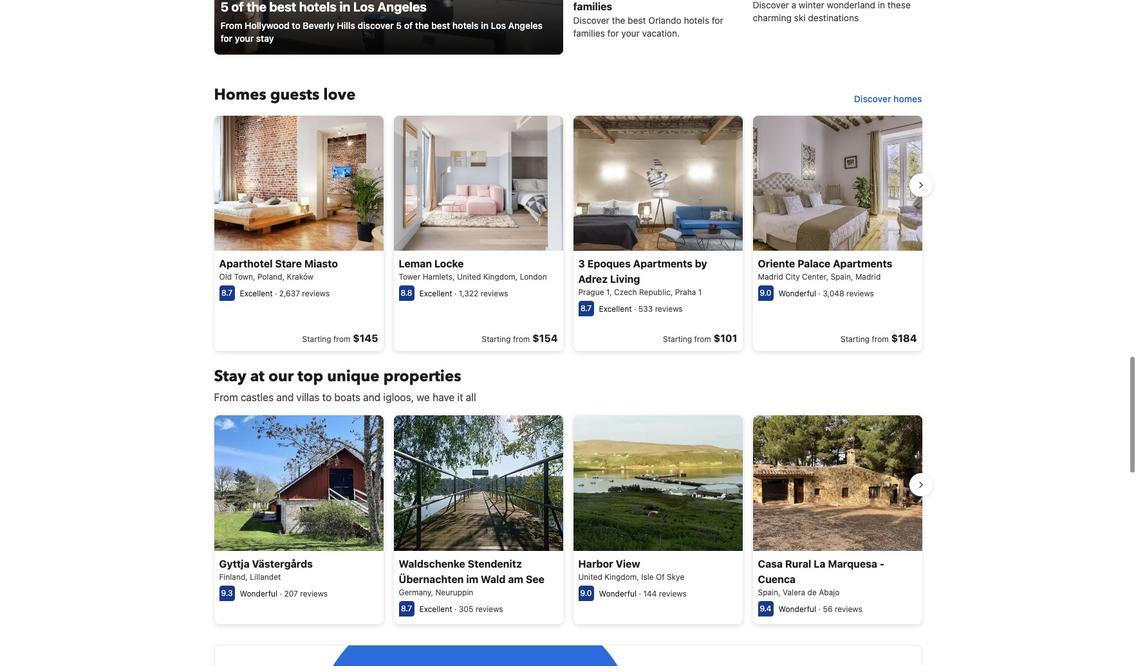Task type: vqa. For each thing, say whether or not it's contained in the screenshot.
What
no



Task type: describe. For each thing, give the bounding box(es) containing it.
$101
[[714, 333, 737, 345]]

properties
[[383, 366, 461, 388]]

unique
[[327, 366, 380, 388]]

discover the best orlando hotels for families for your vacation.
[[573, 15, 723, 39]]

hollywood
[[245, 20, 289, 31]]

2 vertical spatial discover
[[854, 93, 891, 104]]

8.7 element for 3 epoques apartments by adrez living
[[578, 301, 594, 317]]

excellent for united
[[419, 289, 452, 299]]

castles
[[241, 392, 274, 404]]

9.0 element for harbor
[[578, 586, 594, 602]]

wonderful · 3,048 reviews
[[779, 289, 874, 299]]

stay at our top unique properties from castles and villas to boats and igloos, we have it all
[[214, 366, 476, 404]]

wonderful · 56 reviews
[[779, 605, 862, 615]]

apartments for center,
[[833, 258, 892, 270]]

tower
[[399, 272, 421, 282]]

a
[[791, 0, 796, 10]]

$184
[[891, 333, 917, 345]]

reviews for palace
[[846, 289, 874, 299]]

533
[[638, 305, 653, 314]]

of
[[404, 20, 413, 31]]

prague
[[578, 288, 604, 298]]

1 horizontal spatial for
[[607, 28, 619, 39]]

· for rural
[[819, 605, 821, 615]]

from inside the stay at our top unique properties from castles and villas to boats and igloos, we have it all
[[214, 392, 238, 404]]

reviews for stendenitz
[[476, 605, 503, 615]]

discover homes link
[[849, 87, 927, 111]]

hills
[[337, 20, 355, 31]]

orlando
[[648, 15, 682, 26]]

3 epoques apartments by adrez living prague 1, czech republic, praha 1
[[578, 258, 707, 298]]

· for locke
[[454, 289, 457, 299]]

excellent for town,
[[240, 289, 273, 299]]

· for västergårds
[[280, 589, 282, 599]]

de
[[808, 588, 817, 598]]

-
[[880, 559, 885, 570]]

kingdom, inside leman locke tower hamlets, united kingdom, london
[[483, 272, 518, 282]]

casa rural la marquesa - cuenca spain, valera de abajo
[[758, 559, 885, 598]]

reviews for epoques
[[655, 305, 683, 314]]

9.0 element for oriente
[[758, 286, 773, 301]]

old
[[219, 272, 232, 282]]

families
[[573, 28, 605, 39]]

excellent element for town,
[[240, 289, 273, 299]]

starting for $101
[[663, 335, 692, 345]]

3,048
[[823, 289, 844, 299]]

wonderful element for madrid
[[779, 289, 816, 299]]

all
[[466, 392, 476, 404]]

hamlets,
[[423, 272, 455, 282]]

united inside leman locke tower hamlets, united kingdom, london
[[457, 272, 481, 282]]

skye
[[667, 573, 684, 582]]

for inside from hollywood to beverly hills discover 5 of the best hotels in los angeles for your stay
[[220, 33, 232, 44]]

london
[[520, 272, 547, 282]]

from inside from hollywood to beverly hills discover 5 of the best hotels in los angeles for your stay
[[220, 20, 242, 31]]

germany,
[[399, 588, 433, 598]]

2,637
[[279, 289, 300, 299]]

wonderful · 144 reviews
[[599, 589, 687, 599]]

rural
[[785, 559, 811, 570]]

stay
[[256, 33, 274, 44]]

spain, for cuenca
[[758, 588, 781, 598]]

stay
[[214, 366, 246, 388]]

144
[[643, 589, 657, 599]]

top
[[298, 366, 323, 388]]

oriente
[[758, 258, 795, 270]]

valera
[[783, 588, 805, 598]]

· for view
[[639, 589, 641, 599]]

aparthotel stare miasto old town, poland, kraków
[[219, 258, 338, 282]]

starting for $184
[[841, 335, 870, 345]]

isle
[[641, 573, 654, 582]]

reviews for locke
[[481, 289, 508, 299]]

1 madrid from the left
[[758, 272, 783, 282]]

harbor
[[578, 559, 613, 570]]

reviews for rural
[[835, 605, 862, 615]]

$145
[[353, 333, 378, 345]]

czech
[[614, 288, 637, 298]]

love
[[323, 84, 356, 106]]

lillandet
[[250, 573, 281, 582]]

8.7 for waldschenke stendenitz übernachten im wald am see
[[401, 604, 412, 614]]

reviews for stare
[[302, 289, 330, 299]]

8.7 element for waldschenke stendenitz übernachten im wald am see
[[399, 602, 414, 617]]

villas
[[296, 392, 320, 404]]

from hollywood to beverly hills discover 5 of the best hotels in los angeles for your stay
[[220, 20, 543, 44]]

wald
[[481, 574, 506, 586]]

excellent · 305 reviews
[[419, 605, 503, 615]]

harbor view united kingdom, isle of skye
[[578, 559, 684, 582]]

discover for charming
[[753, 0, 789, 10]]

best inside the discover the best orlando hotels for families for your vacation.
[[628, 15, 646, 26]]

hotels inside the discover the best orlando hotels for families for your vacation.
[[684, 15, 709, 26]]

from hollywood to beverly hills discover 5 of the best hotels in los angeles for your stay link
[[214, 0, 563, 55]]

city
[[786, 272, 800, 282]]

cuenca
[[758, 574, 796, 586]]

8.8
[[401, 289, 412, 298]]

spain, for center,
[[831, 272, 853, 282]]

excellent · 1,322 reviews
[[419, 289, 508, 299]]

5
[[396, 20, 402, 31]]

reviews for view
[[659, 589, 687, 599]]

discover
[[358, 20, 394, 31]]

wonderful for madrid
[[779, 289, 816, 299]]

excellent element for wald
[[419, 605, 452, 615]]

of
[[656, 573, 665, 582]]

wonderful element for kingdom,
[[599, 589, 637, 599]]

the inside the discover the best orlando hotels for families for your vacation.
[[612, 15, 625, 26]]

see
[[526, 574, 545, 586]]

västergårds
[[252, 559, 313, 570]]

oriente palace apartments madrid city center, spain, madrid
[[758, 258, 892, 282]]

region for homes guests love
[[204, 111, 932, 357]]

angeles
[[508, 20, 543, 31]]

marquesa
[[828, 559, 877, 570]]

waldschenke stendenitz übernachten im wald am see germany, neuruppin
[[399, 559, 545, 598]]



Task type: locate. For each thing, give the bounding box(es) containing it.
discover left the homes
[[854, 93, 891, 104]]

finland,
[[219, 573, 248, 582]]

excellent
[[240, 289, 273, 299], [419, 289, 452, 299], [599, 305, 632, 314], [419, 605, 452, 615]]

0 vertical spatial 8.7
[[221, 289, 232, 298]]

wonderful down harbor view united kingdom, isle of skye
[[599, 589, 637, 599]]

3 from from the left
[[694, 335, 711, 345]]

apartments inside 3 epoques apartments by adrez living prague 1, czech republic, praha 1
[[633, 258, 693, 270]]

8.8 element
[[399, 286, 414, 301]]

in left these
[[878, 0, 885, 10]]

stare
[[275, 258, 302, 270]]

8.7 element for aparthotel stare miasto
[[219, 286, 235, 301]]

for right orlando
[[712, 15, 723, 26]]

aparthotel
[[219, 258, 273, 270]]

homes
[[214, 84, 266, 106]]

· left "56"
[[819, 605, 821, 615]]

spain, down cuenca
[[758, 588, 781, 598]]

these
[[888, 0, 911, 10]]

1 horizontal spatial the
[[612, 15, 625, 26]]

excellent for adrez
[[599, 305, 632, 314]]

apartments inside oriente palace apartments madrid city center, spain, madrid
[[833, 258, 892, 270]]

praha
[[675, 288, 696, 298]]

2 and from the left
[[363, 392, 381, 404]]

0 vertical spatial kingdom,
[[483, 272, 518, 282]]

the left orlando
[[612, 15, 625, 26]]

for right families at right top
[[607, 28, 619, 39]]

1 vertical spatial in
[[481, 20, 489, 31]]

9.0 for harbor view
[[580, 589, 592, 598]]

1 horizontal spatial in
[[878, 0, 885, 10]]

apartments up republic, on the top of the page
[[633, 258, 693, 270]]

0 vertical spatial from
[[220, 20, 242, 31]]

reviews right 305
[[476, 605, 503, 615]]

8.7 element down germany,
[[399, 602, 414, 617]]

0 horizontal spatial madrid
[[758, 272, 783, 282]]

0 horizontal spatial to
[[292, 20, 300, 31]]

wonderful for lillandet
[[240, 589, 278, 599]]

2 region from the top
[[204, 411, 932, 630]]

kingdom, left london
[[483, 272, 518, 282]]

madrid down oriente
[[758, 272, 783, 282]]

im
[[466, 574, 478, 586]]

at
[[250, 366, 265, 388]]

the inside from hollywood to beverly hills discover 5 of the best hotels in los angeles for your stay
[[415, 20, 429, 31]]

1 and from the left
[[276, 392, 294, 404]]

discover
[[753, 0, 789, 10], [573, 15, 609, 26], [854, 93, 891, 104]]

· for epoques
[[634, 305, 636, 314]]

excellent down town,
[[240, 289, 273, 299]]

from left $154
[[513, 335, 530, 345]]

hotels left the los
[[452, 20, 479, 31]]

0 horizontal spatial apartments
[[633, 258, 693, 270]]

8.7 element down the old
[[219, 286, 235, 301]]

0 horizontal spatial 8.7 element
[[219, 286, 235, 301]]

in inside from hollywood to beverly hills discover 5 of the best hotels in los angeles for your stay
[[481, 20, 489, 31]]

1 horizontal spatial 8.7
[[401, 604, 412, 614]]

9.0 element down harbor at the bottom right
[[578, 586, 594, 602]]

2 vertical spatial 8.7
[[401, 604, 412, 614]]

best inside from hollywood to beverly hills discover 5 of the best hotels in los angeles for your stay
[[431, 20, 450, 31]]

wonderful element for marquesa
[[779, 605, 816, 615]]

casa
[[758, 559, 783, 570]]

0 horizontal spatial the
[[415, 20, 429, 31]]

wonderful element down harbor view united kingdom, isle of skye
[[599, 589, 637, 599]]

· for stendenitz
[[454, 605, 457, 615]]

1 vertical spatial 8.7
[[581, 304, 592, 314]]

9.0 element down oriente
[[758, 286, 773, 301]]

excellent for wald
[[419, 605, 452, 615]]

and down our
[[276, 392, 294, 404]]

from for $154
[[513, 335, 530, 345]]

207
[[284, 589, 298, 599]]

from for $145
[[333, 335, 350, 345]]

4 starting from the left
[[841, 335, 870, 345]]

1 vertical spatial spain,
[[758, 588, 781, 598]]

wonderful down lillandet
[[240, 589, 278, 599]]

9.4 element
[[758, 602, 773, 617]]

1
[[698, 288, 702, 298]]

excellent element down hamlets,
[[419, 289, 452, 299]]

wonderful element down lillandet
[[240, 589, 278, 599]]

0 horizontal spatial kingdom,
[[483, 272, 518, 282]]

republic,
[[639, 288, 673, 298]]

starting from $154
[[482, 333, 558, 345]]

to left beverly
[[292, 20, 300, 31]]

discover for families
[[573, 15, 609, 26]]

discover inside discover a winter wonderland in these charming ski destinations
[[753, 0, 789, 10]]

wonderful element down city
[[779, 289, 816, 299]]

1 horizontal spatial apartments
[[833, 258, 892, 270]]

from inside starting from $154
[[513, 335, 530, 345]]

poland,
[[258, 272, 285, 282]]

9.0 for oriente palace apartments
[[760, 289, 771, 298]]

wonderful down city
[[779, 289, 816, 299]]

region for stay at our top unique properties
[[204, 411, 932, 630]]

2 from from the left
[[513, 335, 530, 345]]

reviews right the '1,322' on the top
[[481, 289, 508, 299]]

9.0 element
[[758, 286, 773, 301], [578, 586, 594, 602]]

1 horizontal spatial hotels
[[684, 15, 709, 26]]

discover up the charming
[[753, 0, 789, 10]]

kingdom,
[[483, 272, 518, 282], [605, 573, 639, 582]]

0 horizontal spatial 8.7
[[221, 289, 232, 298]]

reviews right "56"
[[835, 605, 862, 615]]

your inside from hollywood to beverly hills discover 5 of the best hotels in los angeles for your stay
[[235, 33, 254, 44]]

excellent · 2,637 reviews
[[240, 289, 330, 299]]

0 vertical spatial 9.0
[[760, 289, 771, 298]]

kingdom, down view
[[605, 573, 639, 582]]

united up the '1,322' on the top
[[457, 272, 481, 282]]

to right villas
[[322, 392, 332, 404]]

starting down excellent · 533 reviews
[[663, 335, 692, 345]]

8.7 down the old
[[221, 289, 232, 298]]

4 from from the left
[[872, 335, 889, 345]]

by
[[695, 258, 707, 270]]

0 vertical spatial in
[[878, 0, 885, 10]]

1 horizontal spatial 8.7 element
[[399, 602, 414, 617]]

wonderful for kingdom,
[[599, 589, 637, 599]]

gyttja
[[219, 559, 250, 570]]

to inside from hollywood to beverly hills discover 5 of the best hotels in los angeles for your stay
[[292, 20, 300, 31]]

übernachten
[[399, 574, 464, 586]]

starting up the top
[[302, 335, 331, 345]]

1 vertical spatial to
[[322, 392, 332, 404]]

1 horizontal spatial 9.0 element
[[758, 286, 773, 301]]

9.4
[[760, 604, 772, 614]]

from inside starting from $101
[[694, 335, 711, 345]]

region containing aparthotel stare miasto
[[204, 111, 932, 357]]

1 horizontal spatial madrid
[[855, 272, 881, 282]]

gyttja västergårds finland, lillandet
[[219, 559, 313, 582]]

from inside starting from $145
[[333, 335, 350, 345]]

1 horizontal spatial spain,
[[831, 272, 853, 282]]

discover inside the discover the best orlando hotels for families for your vacation.
[[573, 15, 609, 26]]

reviews down kraków
[[302, 289, 330, 299]]

0 horizontal spatial and
[[276, 392, 294, 404]]

and right boats
[[363, 392, 381, 404]]

from left "$101"
[[694, 335, 711, 345]]

starting
[[302, 335, 331, 345], [482, 335, 511, 345], [663, 335, 692, 345], [841, 335, 870, 345]]

$154
[[532, 333, 558, 345]]

· left 305
[[454, 605, 457, 615]]

winter
[[799, 0, 824, 10]]

your
[[621, 28, 640, 39], [235, 33, 254, 44]]

from inside the starting from $184
[[872, 335, 889, 345]]

reviews
[[302, 289, 330, 299], [481, 289, 508, 299], [846, 289, 874, 299], [655, 305, 683, 314], [300, 589, 328, 599], [659, 589, 687, 599], [476, 605, 503, 615], [835, 605, 862, 615]]

in left the los
[[481, 20, 489, 31]]

region containing gyttja västergårds
[[204, 411, 932, 630]]

9.3
[[221, 589, 233, 598]]

apartments up '3,048'
[[833, 258, 892, 270]]

excellent · 533 reviews
[[599, 305, 683, 314]]

excellent down neuruppin on the bottom
[[419, 605, 452, 615]]

2 horizontal spatial for
[[712, 15, 723, 26]]

discover a winter wonderland in these charming ski destinations link
[[753, 0, 922, 24]]

apartments for living
[[633, 258, 693, 270]]

· left 207
[[280, 589, 282, 599]]

2 madrid from the left
[[855, 272, 881, 282]]

starting inside the starting from $184
[[841, 335, 870, 345]]

2 starting from the left
[[482, 335, 511, 345]]

have
[[433, 392, 455, 404]]

kraków
[[287, 272, 314, 282]]

vacation.
[[642, 28, 680, 39]]

it
[[457, 392, 463, 404]]

8.7 down germany,
[[401, 604, 412, 614]]

madrid up wonderful · 3,048 reviews
[[855, 272, 881, 282]]

wonderful element for lillandet
[[240, 589, 278, 599]]

· left '3,048'
[[819, 289, 821, 299]]

starting from $184
[[841, 333, 917, 345]]

1 starting from the left
[[302, 335, 331, 345]]

your left stay
[[235, 33, 254, 44]]

0 horizontal spatial for
[[220, 33, 232, 44]]

8.7 for 3 epoques apartments by adrez living
[[581, 304, 592, 314]]

starting for $145
[[302, 335, 331, 345]]

1,322
[[459, 289, 479, 299]]

excellent element down the 1,
[[599, 305, 632, 314]]

8.7 down prague
[[581, 304, 592, 314]]

from left hollywood
[[220, 20, 242, 31]]

8.7
[[221, 289, 232, 298], [581, 304, 592, 314], [401, 604, 412, 614]]

discover homes
[[854, 93, 922, 104]]

guests
[[270, 84, 319, 106]]

1 horizontal spatial and
[[363, 392, 381, 404]]

leman locke tower hamlets, united kingdom, london
[[399, 258, 547, 282]]

starting from $145
[[302, 333, 378, 345]]

wonderful for marquesa
[[779, 605, 816, 615]]

boats
[[334, 392, 361, 404]]

· left "2,637"
[[275, 289, 277, 299]]

spain, up '3,048'
[[831, 272, 853, 282]]

excellent element down neuruppin on the bottom
[[419, 605, 452, 615]]

1 region from the top
[[204, 111, 932, 357]]

1 vertical spatial discover
[[573, 15, 609, 26]]

·
[[275, 289, 277, 299], [454, 289, 457, 299], [819, 289, 821, 299], [634, 305, 636, 314], [280, 589, 282, 599], [639, 589, 641, 599], [454, 605, 457, 615], [819, 605, 821, 615]]

united
[[457, 272, 481, 282], [578, 573, 602, 582]]

starting for $154
[[482, 335, 511, 345]]

region
[[204, 111, 932, 357], [204, 411, 932, 630]]

in inside discover a winter wonderland in these charming ski destinations
[[878, 0, 885, 10]]

56
[[823, 605, 833, 615]]

we
[[417, 392, 430, 404]]

· left the '1,322' on the top
[[454, 289, 457, 299]]

hotels right orlando
[[684, 15, 709, 26]]

0 horizontal spatial spain,
[[758, 588, 781, 598]]

starting left $184
[[841, 335, 870, 345]]

from left $145
[[333, 335, 350, 345]]

9.0 down harbor at the bottom right
[[580, 589, 592, 598]]

starting left $154
[[482, 335, 511, 345]]

best right of
[[431, 20, 450, 31]]

excellent element for united
[[419, 289, 452, 299]]

1 vertical spatial from
[[214, 392, 238, 404]]

spain, inside casa rural la marquesa - cuenca spain, valera de abajo
[[758, 588, 781, 598]]

3
[[578, 258, 585, 270]]

1 horizontal spatial best
[[628, 15, 646, 26]]

epoques
[[588, 258, 631, 270]]

homes
[[894, 93, 922, 104]]

view
[[616, 559, 640, 570]]

reviews down skye
[[659, 589, 687, 599]]

from down stay
[[214, 392, 238, 404]]

waldschenke
[[399, 559, 465, 570]]

united down harbor at the bottom right
[[578, 573, 602, 582]]

· for stare
[[275, 289, 277, 299]]

0 horizontal spatial discover
[[573, 15, 609, 26]]

· left 533
[[634, 305, 636, 314]]

1 horizontal spatial to
[[322, 392, 332, 404]]

the right of
[[415, 20, 429, 31]]

reviews for västergårds
[[300, 589, 328, 599]]

from for $101
[[694, 335, 711, 345]]

0 horizontal spatial 9.0 element
[[578, 586, 594, 602]]

0 vertical spatial united
[[457, 272, 481, 282]]

3 starting from the left
[[663, 335, 692, 345]]

neuruppin
[[435, 588, 473, 598]]

discover the best orlando hotels for families for your vacation. link
[[573, 0, 743, 40]]

starting inside starting from $145
[[302, 335, 331, 345]]

reviews right 207
[[300, 589, 328, 599]]

center,
[[802, 272, 828, 282]]

0 horizontal spatial best
[[431, 20, 450, 31]]

leman
[[399, 258, 432, 270]]

9.3 element
[[219, 586, 235, 602]]

1 vertical spatial region
[[204, 411, 932, 630]]

0 horizontal spatial 9.0
[[580, 589, 592, 598]]

stendenitz
[[468, 559, 522, 570]]

wonderful element down valera at bottom
[[779, 605, 816, 615]]

excellent element
[[240, 289, 273, 299], [419, 289, 452, 299], [599, 305, 632, 314], [419, 605, 452, 615]]

9.0 down oriente
[[760, 289, 771, 298]]

· for palace
[[819, 289, 821, 299]]

from left $184
[[872, 335, 889, 345]]

discover up families at right top
[[573, 15, 609, 26]]

for left stay
[[220, 33, 232, 44]]

living
[[610, 274, 640, 285]]

from for $184
[[872, 335, 889, 345]]

the
[[612, 15, 625, 26], [415, 20, 429, 31]]

1 horizontal spatial united
[[578, 573, 602, 582]]

0 horizontal spatial your
[[235, 33, 254, 44]]

starting inside starting from $101
[[663, 335, 692, 345]]

2 horizontal spatial 8.7
[[581, 304, 592, 314]]

1 horizontal spatial discover
[[753, 0, 789, 10]]

1 vertical spatial 9.0
[[580, 589, 592, 598]]

wonderful down valera at bottom
[[779, 605, 816, 615]]

reviews right '3,048'
[[846, 289, 874, 299]]

2 horizontal spatial 8.7 element
[[578, 301, 594, 317]]

0 vertical spatial discover
[[753, 0, 789, 10]]

0 vertical spatial spain,
[[831, 272, 853, 282]]

los
[[491, 20, 506, 31]]

excellent down hamlets,
[[419, 289, 452, 299]]

1 from from the left
[[333, 335, 350, 345]]

8.7 for aparthotel stare miasto
[[221, 289, 232, 298]]

locke
[[434, 258, 464, 270]]

0 vertical spatial 9.0 element
[[758, 286, 773, 301]]

0 horizontal spatial hotels
[[452, 20, 479, 31]]

1 vertical spatial kingdom,
[[605, 573, 639, 582]]

kingdom, inside harbor view united kingdom, isle of skye
[[605, 573, 639, 582]]

excellent element for adrez
[[599, 305, 632, 314]]

1 apartments from the left
[[633, 258, 693, 270]]

305
[[459, 605, 473, 615]]

spain, inside oriente palace apartments madrid city center, spain, madrid
[[831, 272, 853, 282]]

igloos,
[[383, 392, 414, 404]]

to inside the stay at our top unique properties from castles and villas to boats and igloos, we have it all
[[322, 392, 332, 404]]

palace
[[798, 258, 831, 270]]

excellent down the 1,
[[599, 305, 632, 314]]

madrid
[[758, 272, 783, 282], [855, 272, 881, 282]]

2 apartments from the left
[[833, 258, 892, 270]]

0 horizontal spatial united
[[457, 272, 481, 282]]

8.7 element down prague
[[578, 301, 594, 317]]

1 vertical spatial united
[[578, 573, 602, 582]]

apartments
[[633, 258, 693, 270], [833, 258, 892, 270]]

0 vertical spatial to
[[292, 20, 300, 31]]

1 horizontal spatial kingdom,
[[605, 573, 639, 582]]

reviews down republic, on the top of the page
[[655, 305, 683, 314]]

2 horizontal spatial discover
[[854, 93, 891, 104]]

starting inside starting from $154
[[482, 335, 511, 345]]

0 horizontal spatial in
[[481, 20, 489, 31]]

0 vertical spatial region
[[204, 111, 932, 357]]

1 horizontal spatial 9.0
[[760, 289, 771, 298]]

1 horizontal spatial your
[[621, 28, 640, 39]]

wonderful · 207 reviews
[[240, 589, 328, 599]]

from
[[220, 20, 242, 31], [214, 392, 238, 404]]

wonderful element
[[779, 289, 816, 299], [240, 589, 278, 599], [599, 589, 637, 599], [779, 605, 816, 615]]

our
[[268, 366, 294, 388]]

spain,
[[831, 272, 853, 282], [758, 588, 781, 598]]

best up the vacation.
[[628, 15, 646, 26]]

wonderful
[[779, 289, 816, 299], [240, 589, 278, 599], [599, 589, 637, 599], [779, 605, 816, 615]]

homes guests love
[[214, 84, 356, 106]]

miasto
[[304, 258, 338, 270]]

your inside the discover the best orlando hotels for families for your vacation.
[[621, 28, 640, 39]]

hotels inside from hollywood to beverly hills discover 5 of the best hotels in los angeles for your stay
[[452, 20, 479, 31]]

1 vertical spatial 9.0 element
[[578, 586, 594, 602]]

· left 144
[[639, 589, 641, 599]]

excellent element down town,
[[240, 289, 273, 299]]

your left the vacation.
[[621, 28, 640, 39]]

united inside harbor view united kingdom, isle of skye
[[578, 573, 602, 582]]

wonderland
[[827, 0, 875, 10]]

beverly
[[303, 20, 335, 31]]

8.7 element
[[219, 286, 235, 301], [578, 301, 594, 317], [399, 602, 414, 617]]



